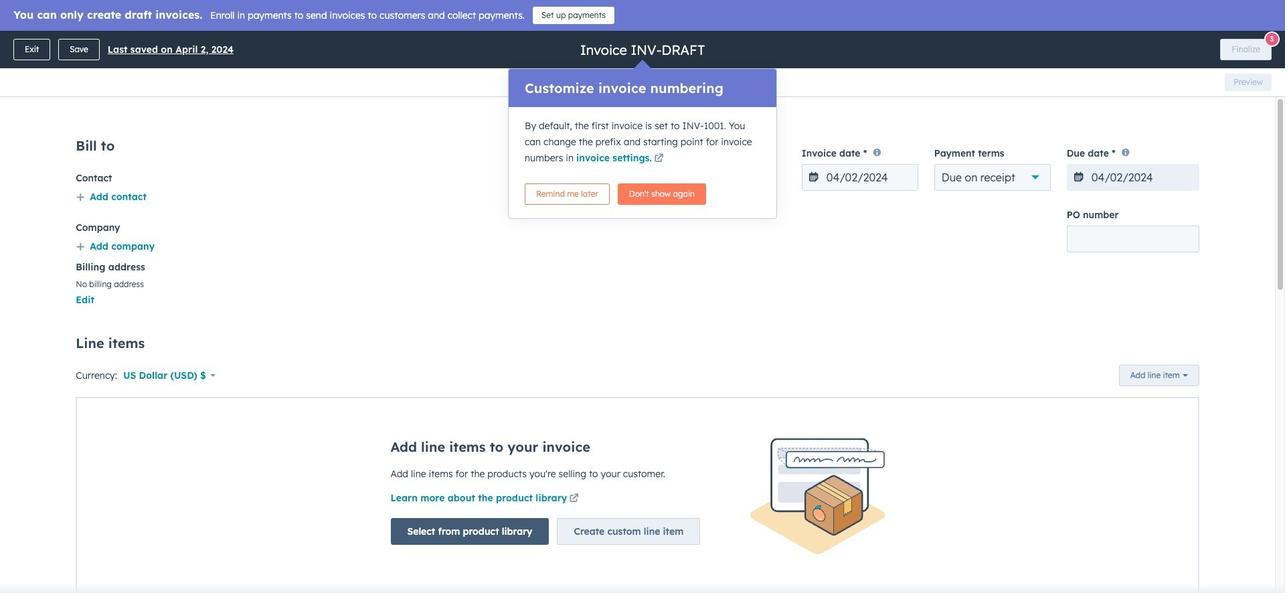 Task type: describe. For each thing, give the bounding box(es) containing it.
Search HubSpot search field
[[1088, 28, 1239, 51]]

2 menu item from the left
[[1055, 0, 1080, 21]]

5 menu item from the left
[[1161, 0, 1181, 21]]

4 column header from the left
[[733, 246, 901, 276]]

4 menu item from the left
[[1136, 0, 1161, 21]]

1 menu item from the left
[[991, 0, 1055, 21]]

Search ID, number, or amount billed search field
[[35, 219, 198, 243]]

6 menu item from the left
[[1181, 0, 1270, 21]]

3 menu item from the left
[[1080, 0, 1110, 21]]

1 column header from the left
[[230, 246, 399, 276]]

2 column header from the left
[[398, 246, 566, 276]]



Task type: locate. For each thing, give the bounding box(es) containing it.
5 column header from the left
[[900, 246, 1068, 276]]

menu item
[[991, 0, 1055, 21], [1055, 0, 1080, 21], [1080, 0, 1110, 21], [1136, 0, 1161, 21], [1161, 0, 1181, 21], [1181, 0, 1270, 21]]

3 column header from the left
[[565, 246, 733, 276]]

menu
[[991, 0, 1270, 21]]

column header
[[230, 246, 399, 276], [398, 246, 566, 276], [565, 246, 733, 276], [733, 246, 901, 276], [900, 246, 1068, 276]]



Task type: vqa. For each thing, say whether or not it's contained in the screenshot.
Menu Item
yes



